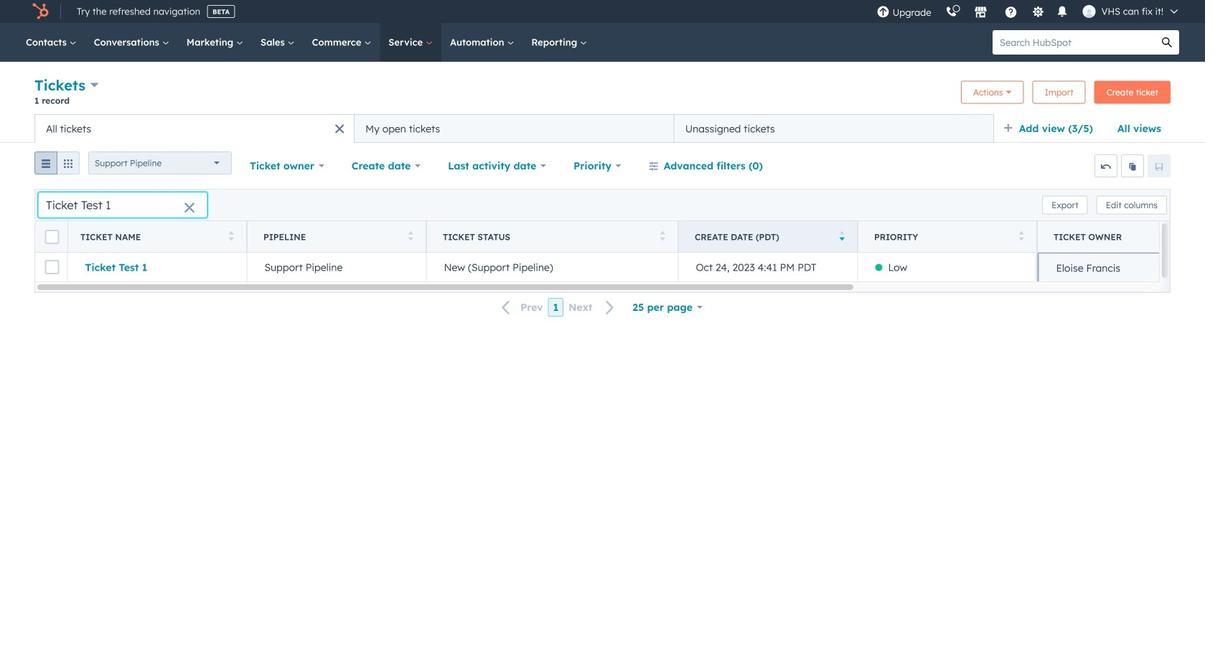 Task type: locate. For each thing, give the bounding box(es) containing it.
marketplaces image
[[975, 6, 988, 19]]

2 horizontal spatial press to sort. image
[[660, 231, 666, 241]]

menu
[[870, 0, 1188, 23]]

descending sort. press to sort ascending. image
[[840, 231, 845, 241]]

Search HubSpot search field
[[993, 30, 1155, 55]]

2 press to sort. image from the left
[[408, 231, 414, 241]]

0 horizontal spatial press to sort. image
[[229, 231, 234, 241]]

group
[[34, 152, 80, 180]]

3 press to sort. image from the left
[[660, 231, 666, 241]]

terry turtle image
[[1083, 5, 1096, 18]]

descending sort. press to sort ascending. element
[[840, 231, 845, 243]]

press to sort. image for 3rd press to sort. element from the right
[[408, 231, 414, 241]]

1 horizontal spatial press to sort. image
[[408, 231, 414, 241]]

press to sort. image
[[229, 231, 234, 241], [408, 231, 414, 241], [660, 231, 666, 241]]

4 press to sort. element from the left
[[1019, 231, 1025, 243]]

1 press to sort. image from the left
[[229, 231, 234, 241]]

banner
[[34, 75, 1171, 114]]

Search ID, name, or description search field
[[38, 192, 208, 218]]

press to sort. element
[[229, 231, 234, 243], [408, 231, 414, 243], [660, 231, 666, 243], [1019, 231, 1025, 243]]



Task type: describe. For each thing, give the bounding box(es) containing it.
press to sort. image for second press to sort. element from the right
[[660, 231, 666, 241]]

press to sort. image
[[1019, 231, 1025, 241]]

clear input image
[[184, 203, 195, 214]]

3 press to sort. element from the left
[[660, 231, 666, 243]]

press to sort. image for 1st press to sort. element
[[229, 231, 234, 241]]

2 press to sort. element from the left
[[408, 231, 414, 243]]

pagination navigation
[[493, 298, 624, 317]]

1 press to sort. element from the left
[[229, 231, 234, 243]]



Task type: vqa. For each thing, say whether or not it's contained in the screenshot.
Press to sort. Element
yes



